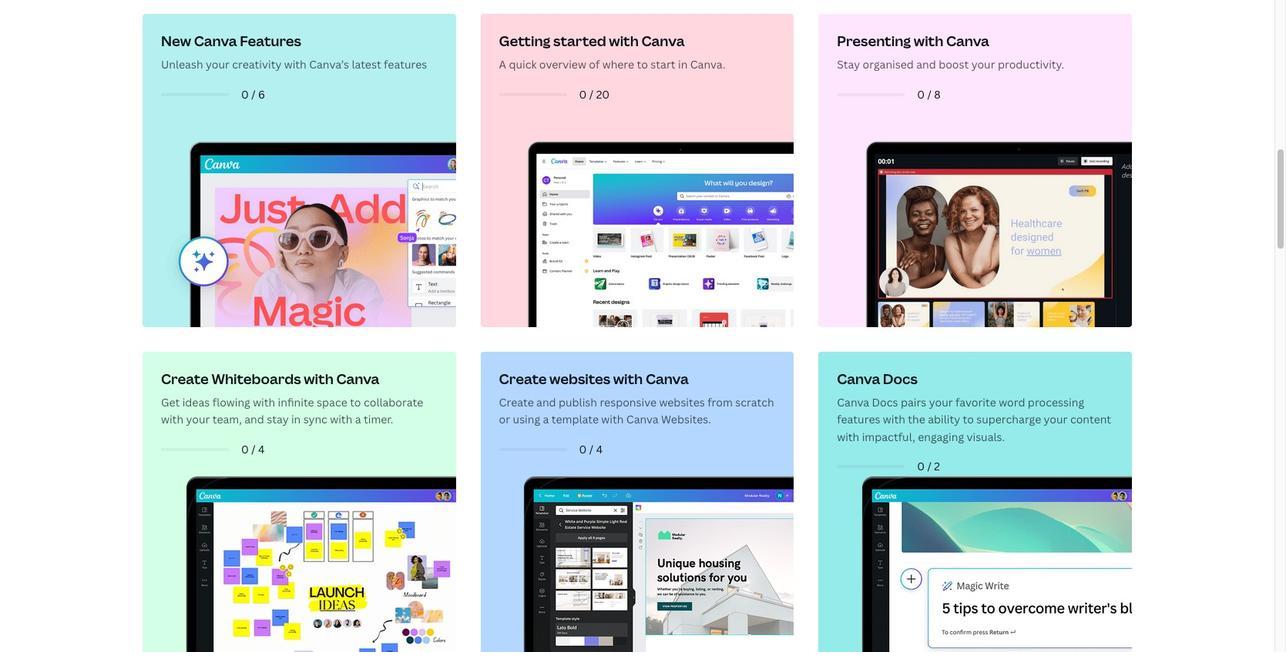 Task type: vqa. For each thing, say whether or not it's contained in the screenshot.
the topmost the create
no



Task type: locate. For each thing, give the bounding box(es) containing it.
responsive
[[600, 395, 657, 410]]

1 0 / 4 from the left
[[241, 442, 265, 457]]

0 horizontal spatial a
[[355, 413, 361, 427]]

overview
[[539, 57, 586, 72]]

infinite
[[278, 395, 314, 410]]

ideas
[[182, 395, 210, 410]]

with left canva's
[[284, 57, 307, 72]]

0 down template
[[579, 442, 587, 457]]

and inside the presenting with canva stay organised and boost your productivity.
[[917, 57, 936, 72]]

canva.
[[690, 57, 726, 72]]

your right boost
[[972, 57, 995, 72]]

your inside create whiteboards with canva get ideas flowing with infinite space to collaborate with your team, and stay in sync with a timer.
[[186, 413, 210, 427]]

0 horizontal spatial 4
[[258, 442, 265, 457]]

1 horizontal spatial 0 / 4
[[579, 442, 603, 457]]

with down space at the left bottom of page
[[330, 413, 352, 427]]

scratch
[[735, 395, 774, 410]]

and for with
[[917, 57, 936, 72]]

1 vertical spatial websites
[[659, 395, 705, 410]]

organised
[[863, 57, 914, 72]]

1 horizontal spatial features
[[837, 413, 881, 427]]

2 horizontal spatial to
[[963, 413, 974, 427]]

features up impactful,
[[837, 413, 881, 427]]

tutorials folders image
[[824, 19, 1132, 327]]

collaborate
[[364, 395, 423, 410]]

1 horizontal spatial and
[[536, 395, 556, 410]]

1 horizontal spatial a
[[543, 413, 549, 427]]

getting
[[499, 32, 551, 50]]

to inside getting started with canva a quick overview of where to start in canva.
[[637, 57, 648, 72]]

your inside the presenting with canva stay organised and boost your productivity.
[[972, 57, 995, 72]]

to
[[637, 57, 648, 72], [350, 395, 361, 410], [963, 413, 974, 427]]

/ left 2
[[927, 459, 932, 474]]

0 / 4 down template
[[579, 442, 603, 457]]

0
[[241, 87, 249, 102], [579, 87, 587, 102], [917, 87, 925, 102], [241, 442, 249, 457], [579, 442, 587, 457], [917, 459, 925, 474]]

impactful,
[[862, 430, 915, 445]]

/ left 8
[[927, 87, 932, 102]]

1 a from the left
[[355, 413, 361, 427]]

tutorials docs image
[[824, 475, 1132, 653]]

0 horizontal spatial and
[[244, 413, 264, 427]]

your right unleash
[[206, 57, 230, 72]]

to left start
[[637, 57, 648, 72]]

with up "stay"
[[253, 395, 275, 410]]

docs up pairs
[[883, 370, 918, 388]]

0 vertical spatial features
[[384, 57, 427, 72]]

0 vertical spatial in
[[678, 57, 688, 72]]

boost
[[939, 57, 969, 72]]

4 down template
[[596, 442, 603, 457]]

0 horizontal spatial websites
[[550, 370, 610, 388]]

4
[[258, 442, 265, 457], [596, 442, 603, 457]]

and inside create websites with canva create and publish responsive websites from scratch or using a template with canva websites.
[[536, 395, 556, 410]]

publish
[[559, 395, 597, 410]]

and left "stay"
[[244, 413, 264, 427]]

canva
[[194, 32, 237, 50], [642, 32, 685, 50], [946, 32, 990, 50], [336, 370, 379, 388], [646, 370, 689, 388], [837, 370, 880, 388], [837, 395, 869, 410], [626, 413, 659, 427]]

to down favorite
[[963, 413, 974, 427]]

word
[[999, 395, 1025, 410]]

1 vertical spatial to
[[350, 395, 361, 410]]

/ for whiteboards
[[251, 442, 256, 457]]

features inside new canva features unleash your creativity with canva's latest features
[[384, 57, 427, 72]]

/ for websites
[[589, 442, 594, 457]]

0 down team,
[[241, 442, 249, 457]]

/ for docs
[[927, 459, 932, 474]]

with up "responsive"
[[613, 370, 643, 388]]

canva's
[[309, 57, 349, 72]]

1 horizontal spatial 4
[[596, 442, 603, 457]]

to inside create whiteboards with canva get ideas flowing with infinite space to collaborate with your team, and stay in sync with a timer.
[[350, 395, 361, 410]]

sync
[[303, 413, 327, 427]]

0 / 4 down team,
[[241, 442, 265, 457]]

a inside create whiteboards with canva get ideas flowing with infinite space to collaborate with your team, and stay in sync with a timer.
[[355, 413, 361, 427]]

websites up websites.
[[659, 395, 705, 410]]

1 vertical spatial features
[[837, 413, 881, 427]]

get
[[161, 395, 180, 410]]

/ down template
[[589, 442, 594, 457]]

/ left 6
[[251, 87, 256, 102]]

quick
[[509, 57, 537, 72]]

0 / 6
[[241, 87, 265, 102]]

0 left 8
[[917, 87, 925, 102]]

canva docs canva docs pairs your favorite word processing features with the ability to supercharge your content with impactful, engaging visuals.
[[837, 370, 1111, 445]]

8
[[934, 87, 941, 102]]

and up using
[[536, 395, 556, 410]]

6
[[258, 87, 265, 102]]

create whiteboards with canva get ideas flowing with infinite space to collaborate with your team, and stay in sync with a timer.
[[161, 370, 423, 427]]

2 4 from the left
[[596, 442, 603, 457]]

features
[[384, 57, 427, 72], [837, 413, 881, 427]]

from
[[708, 395, 733, 410]]

2 vertical spatial and
[[244, 413, 264, 427]]

whiteboards
[[212, 370, 301, 388]]

in
[[678, 57, 688, 72], [291, 413, 301, 427]]

with up space at the left bottom of page
[[304, 370, 334, 388]]

0 left 2
[[917, 459, 925, 474]]

stay
[[837, 57, 860, 72]]

with up boost
[[914, 32, 944, 50]]

2 a from the left
[[543, 413, 549, 427]]

/ down create whiteboards with canva get ideas flowing with infinite space to collaborate with your team, and stay in sync with a timer.
[[251, 442, 256, 457]]

canva inside getting started with canva a quick overview of where to start in canva.
[[642, 32, 685, 50]]

a right using
[[543, 413, 549, 427]]

flowing
[[212, 395, 250, 410]]

2 0 / 4 from the left
[[579, 442, 603, 457]]

0 vertical spatial websites
[[550, 370, 610, 388]]

in down infinite
[[291, 413, 301, 427]]

features right latest
[[384, 57, 427, 72]]

with inside getting started with canva a quick overview of where to start in canva.
[[609, 32, 639, 50]]

0 left 20
[[579, 87, 587, 102]]

0 vertical spatial and
[[917, 57, 936, 72]]

0 / 4 for whiteboards
[[241, 442, 265, 457]]

/ for with
[[927, 87, 932, 102]]

0 left 6
[[241, 87, 249, 102]]

websites.
[[661, 413, 711, 427]]

/ left 20
[[589, 87, 594, 102]]

create
[[161, 370, 209, 388], [499, 370, 547, 388], [499, 395, 534, 410]]

0 vertical spatial to
[[637, 57, 648, 72]]

your up ability
[[929, 395, 953, 410]]

creativity
[[232, 57, 282, 72]]

1 horizontal spatial to
[[637, 57, 648, 72]]

where
[[602, 57, 634, 72]]

your down processing
[[1044, 413, 1068, 427]]

and left boost
[[917, 57, 936, 72]]

websites up publish
[[550, 370, 610, 388]]

0 horizontal spatial features
[[384, 57, 427, 72]]

the
[[908, 413, 925, 427]]

processing
[[1028, 395, 1085, 410]]

docs
[[883, 370, 918, 388], [872, 395, 898, 410]]

0 horizontal spatial in
[[291, 413, 301, 427]]

0 for websites
[[579, 442, 587, 457]]

timer.
[[364, 413, 393, 427]]

1 vertical spatial in
[[291, 413, 301, 427]]

2 horizontal spatial and
[[917, 57, 936, 72]]

favorite
[[956, 395, 996, 410]]

with up where
[[609, 32, 639, 50]]

a left timer.
[[355, 413, 361, 427]]

1 horizontal spatial in
[[678, 57, 688, 72]]

features inside 'canva docs canva docs pairs your favorite word processing features with the ability to supercharge your content with impactful, engaging visuals.'
[[837, 413, 881, 427]]

getting started with canva a quick overview of where to start in canva.
[[499, 32, 726, 72]]

pairs
[[901, 395, 927, 410]]

1 4 from the left
[[258, 442, 265, 457]]

2 vertical spatial to
[[963, 413, 974, 427]]

a
[[355, 413, 361, 427], [543, 413, 549, 427]]

4 down create whiteboards with canva get ideas flowing with infinite space to collaborate with your team, and stay in sync with a timer.
[[258, 442, 265, 457]]

0 / 4 for websites
[[579, 442, 603, 457]]

create inside create whiteboards with canva get ideas flowing with infinite space to collaborate with your team, and stay in sync with a timer.
[[161, 370, 209, 388]]

team,
[[213, 413, 242, 427]]

with left impactful,
[[837, 430, 860, 445]]

websites
[[550, 370, 610, 388], [659, 395, 705, 410]]

1 vertical spatial and
[[536, 395, 556, 410]]

create websites with canva image
[[486, 475, 794, 653]]

0 / 4
[[241, 442, 265, 457], [579, 442, 603, 457]]

to right space at the left bottom of page
[[350, 395, 361, 410]]

create for create whiteboards with canva
[[161, 370, 209, 388]]

features for features
[[384, 57, 427, 72]]

your
[[206, 57, 230, 72], [972, 57, 995, 72], [929, 395, 953, 410], [186, 413, 210, 427], [1044, 413, 1068, 427]]

0 horizontal spatial 0 / 4
[[241, 442, 265, 457]]

docs left pairs
[[872, 395, 898, 410]]

new canva features unleash your creativity with canva's latest features
[[161, 32, 427, 72]]

presenting
[[837, 32, 911, 50]]

in right start
[[678, 57, 688, 72]]

0 horizontal spatial to
[[350, 395, 361, 410]]

and
[[917, 57, 936, 72], [536, 395, 556, 410], [244, 413, 264, 427]]

your down ideas
[[186, 413, 210, 427]]

/
[[251, 87, 256, 102], [589, 87, 594, 102], [927, 87, 932, 102], [251, 442, 256, 457], [589, 442, 594, 457], [927, 459, 932, 474]]

with
[[609, 32, 639, 50], [914, 32, 944, 50], [284, 57, 307, 72], [304, 370, 334, 388], [613, 370, 643, 388], [253, 395, 275, 410], [161, 413, 183, 427], [330, 413, 352, 427], [601, 413, 624, 427], [883, 413, 906, 427], [837, 430, 860, 445]]

4 for whiteboards
[[258, 442, 265, 457]]



Task type: describe. For each thing, give the bounding box(es) containing it.
engaging
[[918, 430, 964, 445]]

0 for with
[[917, 87, 925, 102]]

with down get
[[161, 413, 183, 427]]

0 for started
[[579, 87, 587, 102]]

0 / 2
[[917, 459, 940, 474]]

0 for canva
[[241, 87, 249, 102]]

tutorials new features image
[[148, 19, 456, 327]]

and inside create whiteboards with canva get ideas flowing with infinite space to collaborate with your team, and stay in sync with a timer.
[[244, 413, 264, 427]]

features for canva
[[837, 413, 881, 427]]

latest
[[352, 57, 381, 72]]

start
[[651, 57, 676, 72]]

canva inside the presenting with canva stay organised and boost your productivity.
[[946, 32, 990, 50]]

0 / 20
[[579, 87, 610, 102]]

to inside 'canva docs canva docs pairs your favorite word processing features with the ability to supercharge your content with impactful, engaging visuals.'
[[963, 413, 974, 427]]

with down "responsive"
[[601, 413, 624, 427]]

with inside new canva features unleash your creativity with canva's latest features
[[284, 57, 307, 72]]

unleash
[[161, 57, 203, 72]]

0 / 8
[[917, 87, 941, 102]]

in inside create whiteboards with canva get ideas flowing with infinite space to collaborate with your team, and stay in sync with a timer.
[[291, 413, 301, 427]]

of
[[589, 57, 600, 72]]

in inside getting started with canva a quick overview of where to start in canva.
[[678, 57, 688, 72]]

new
[[161, 32, 191, 50]]

with inside the presenting with canva stay organised and boost your productivity.
[[914, 32, 944, 50]]

presenting with canva stay organised and boost your productivity.
[[837, 32, 1065, 72]]

0 for docs
[[917, 459, 925, 474]]

0 for whiteboards
[[241, 442, 249, 457]]

with up impactful,
[[883, 413, 906, 427]]

canva inside new canva features unleash your creativity with canva's latest features
[[194, 32, 237, 50]]

template
[[552, 413, 599, 427]]

20
[[596, 87, 610, 102]]

stay
[[267, 413, 289, 427]]

content
[[1070, 413, 1111, 427]]

space
[[317, 395, 347, 410]]

1 vertical spatial docs
[[872, 395, 898, 410]]

a
[[499, 57, 506, 72]]

or
[[499, 413, 510, 427]]

and for websites
[[536, 395, 556, 410]]

visuals.
[[967, 430, 1005, 445]]

2
[[934, 459, 940, 474]]

4 for websites
[[596, 442, 603, 457]]

0 vertical spatial docs
[[883, 370, 918, 388]]

/ for started
[[589, 87, 594, 102]]

features
[[240, 32, 301, 50]]

tutorials whiteboards image
[[148, 475, 456, 653]]

canva inside create whiteboards with canva get ideas flowing with infinite space to collaborate with your team, and stay in sync with a timer.
[[336, 370, 379, 388]]

your inside new canva features unleash your creativity with canva's latest features
[[206, 57, 230, 72]]

create websites with canva create and publish responsive websites from scratch or using a template with canva websites.
[[499, 370, 774, 427]]

ability
[[928, 413, 960, 427]]

tutorials getting started image
[[486, 19, 794, 327]]

1 horizontal spatial websites
[[659, 395, 705, 410]]

supercharge
[[977, 413, 1041, 427]]

started
[[553, 32, 606, 50]]

a inside create websites with canva create and publish responsive websites from scratch or using a template with canva websites.
[[543, 413, 549, 427]]

using
[[513, 413, 540, 427]]

productivity.
[[998, 57, 1065, 72]]

create for create websites with canva
[[499, 370, 547, 388]]

/ for canva
[[251, 87, 256, 102]]



